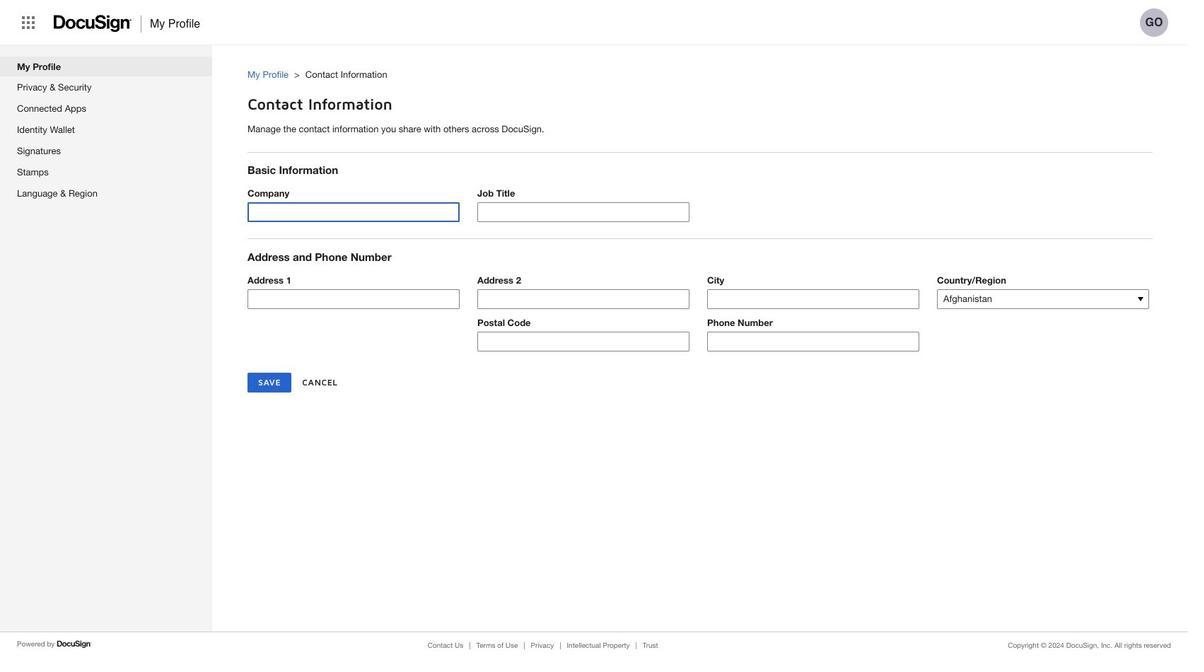 Task type: locate. For each thing, give the bounding box(es) containing it.
0 vertical spatial docusign image
[[54, 11, 132, 37]]

None text field
[[478, 203, 689, 222], [248, 290, 459, 308], [478, 290, 689, 308], [708, 332, 919, 351], [478, 203, 689, 222], [248, 290, 459, 308], [478, 290, 689, 308], [708, 332, 919, 351]]

1 vertical spatial docusign image
[[57, 639, 92, 650]]

None text field
[[248, 203, 459, 222], [708, 290, 919, 308], [478, 332, 689, 351], [248, 203, 459, 222], [708, 290, 919, 308], [478, 332, 689, 351]]

breadcrumb region
[[248, 54, 1188, 85]]

docusign image
[[54, 11, 132, 37], [57, 639, 92, 650]]



